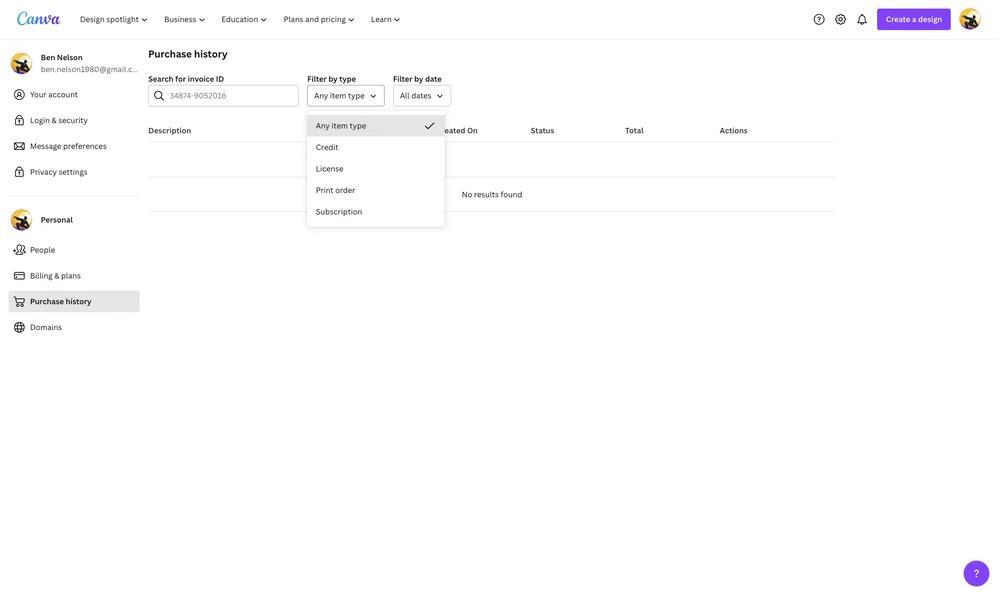 Task type: describe. For each thing, give the bounding box(es) containing it.
for
[[175, 74, 186, 84]]

billed
[[342, 125, 363, 135]]

0 vertical spatial purchase
[[148, 47, 192, 60]]

0 vertical spatial any
[[315, 90, 328, 101]]

billing & plans link
[[9, 265, 140, 287]]

item inside option
[[332, 120, 348, 131]]

filter for filter by type
[[308, 74, 327, 84]]

0 horizontal spatial purchase history
[[30, 296, 92, 306]]

message preferences link
[[9, 135, 140, 157]]

0 vertical spatial history
[[194, 47, 228, 60]]

print order button
[[308, 180, 445, 201]]

billed to
[[342, 125, 374, 135]]

privacy
[[30, 167, 57, 177]]

credit button
[[308, 137, 445, 158]]

subscription button
[[308, 201, 445, 223]]

filter by type
[[308, 74, 356, 84]]

credit
[[316, 142, 339, 152]]

date
[[426, 74, 442, 84]]

All dates button
[[393, 85, 452, 106]]

license button
[[308, 158, 445, 180]]

dates
[[412, 90, 432, 101]]

to
[[365, 125, 374, 135]]

1 vertical spatial type
[[348, 90, 365, 101]]

id
[[216, 74, 224, 84]]

order
[[336, 185, 356, 195]]

any item type inside option
[[316, 120, 367, 131]]

message
[[30, 141, 61, 151]]

1 vertical spatial purchase
[[30, 296, 64, 306]]

credit option
[[308, 137, 445, 158]]

total
[[626, 125, 644, 135]]

message preferences
[[30, 141, 107, 151]]

by for type
[[329, 74, 338, 84]]

filter by date
[[393, 74, 442, 84]]

security
[[59, 115, 88, 125]]

billing & plans
[[30, 270, 81, 281]]

search
[[148, 74, 174, 84]]

your
[[30, 89, 47, 99]]

no
[[462, 189, 473, 199]]

nelson
[[57, 52, 83, 62]]

& for billing
[[54, 270, 59, 281]]

1 horizontal spatial purchase history
[[148, 47, 228, 60]]

0 vertical spatial item
[[330, 90, 347, 101]]

created on
[[437, 125, 478, 135]]

on
[[468, 125, 478, 135]]

created
[[437, 125, 466, 135]]

any item type button
[[308, 115, 445, 137]]

a
[[913, 14, 917, 24]]

Any item type button
[[308, 85, 385, 106]]

create a design
[[887, 14, 943, 24]]

login
[[30, 115, 50, 125]]

type inside option
[[350, 120, 367, 131]]

subscription option
[[308, 201, 445, 223]]

ben nelson ben.nelson1980@gmail.com
[[41, 52, 144, 74]]

people
[[30, 245, 55, 255]]

actions
[[720, 125, 748, 135]]

your account
[[30, 89, 78, 99]]



Task type: vqa. For each thing, say whether or not it's contained in the screenshot.
On
yes



Task type: locate. For each thing, give the bounding box(es) containing it.
purchase up domains
[[30, 296, 64, 306]]

login & security link
[[9, 110, 140, 131]]

purchase history down billing & plans
[[30, 296, 92, 306]]

2 vertical spatial type
[[350, 120, 367, 131]]

& right login on the left of the page
[[52, 115, 57, 125]]

& for login
[[52, 115, 57, 125]]

license option
[[308, 158, 445, 180]]

purchase history
[[148, 47, 228, 60], [30, 296, 92, 306]]

invoice
[[188, 74, 214, 84]]

0 horizontal spatial history
[[66, 296, 92, 306]]

by for date
[[415, 74, 424, 84]]

all
[[400, 90, 410, 101]]

settings
[[59, 167, 88, 177]]

privacy settings
[[30, 167, 88, 177]]

Search for invoice ID text field
[[170, 85, 292, 106]]

purchase history link
[[9, 291, 140, 312]]

any item type up credit
[[316, 120, 367, 131]]

0 horizontal spatial by
[[329, 74, 338, 84]]

history
[[194, 47, 228, 60], [66, 296, 92, 306]]

0 horizontal spatial filter
[[308, 74, 327, 84]]

domains link
[[9, 317, 140, 338]]

type
[[340, 74, 356, 84], [348, 90, 365, 101], [350, 120, 367, 131]]

2 by from the left
[[415, 74, 424, 84]]

print
[[316, 185, 334, 195]]

search for invoice id
[[148, 74, 224, 84]]

any down the filter by type
[[315, 90, 328, 101]]

privacy settings link
[[9, 161, 140, 183]]

by
[[329, 74, 338, 84], [415, 74, 424, 84]]

subscription
[[316, 206, 363, 217]]

0 vertical spatial any item type
[[315, 90, 365, 101]]

create
[[887, 14, 911, 24]]

1 horizontal spatial by
[[415, 74, 424, 84]]

1 horizontal spatial history
[[194, 47, 228, 60]]

1 vertical spatial any
[[316, 120, 330, 131]]

0 vertical spatial &
[[52, 115, 57, 125]]

print order option
[[308, 180, 445, 201]]

any
[[315, 90, 328, 101], [316, 120, 330, 131]]

list box containing any item type
[[308, 115, 445, 223]]

ben.nelson1980@gmail.com
[[41, 64, 144, 74]]

description
[[148, 125, 191, 135]]

1 horizontal spatial filter
[[393, 74, 413, 84]]

by up any item type button
[[329, 74, 338, 84]]

no results found
[[462, 189, 523, 199]]

all dates
[[400, 90, 432, 101]]

login & security
[[30, 115, 88, 125]]

item
[[330, 90, 347, 101], [332, 120, 348, 131]]

print order
[[316, 185, 356, 195]]

filter up any item type button
[[308, 74, 327, 84]]

1 by from the left
[[329, 74, 338, 84]]

found
[[501, 189, 523, 199]]

0 horizontal spatial purchase
[[30, 296, 64, 306]]

1 vertical spatial item
[[332, 120, 348, 131]]

billing
[[30, 270, 53, 281]]

&
[[52, 115, 57, 125], [54, 270, 59, 281]]

filter up all
[[393, 74, 413, 84]]

plans
[[61, 270, 81, 281]]

status
[[531, 125, 555, 135]]

any inside option
[[316, 120, 330, 131]]

any item type option
[[308, 115, 445, 137]]

history down billing & plans link
[[66, 296, 92, 306]]

filter
[[308, 74, 327, 84], [393, 74, 413, 84]]

ben nelson image
[[960, 8, 982, 29]]

purchase
[[148, 47, 192, 60], [30, 296, 64, 306]]

any item type
[[315, 90, 365, 101], [316, 120, 367, 131]]

history up id
[[194, 47, 228, 60]]

2 filter from the left
[[393, 74, 413, 84]]

license
[[316, 163, 344, 174]]

1 vertical spatial &
[[54, 270, 59, 281]]

results
[[474, 189, 499, 199]]

1 vertical spatial purchase history
[[30, 296, 92, 306]]

purchase up search
[[148, 47, 192, 60]]

0 vertical spatial purchase history
[[148, 47, 228, 60]]

any item type down the filter by type
[[315, 90, 365, 101]]

1 filter from the left
[[308, 74, 327, 84]]

item up credit
[[332, 120, 348, 131]]

item down the filter by type
[[330, 90, 347, 101]]

1 vertical spatial any item type
[[316, 120, 367, 131]]

your account link
[[9, 84, 140, 105]]

filter for filter by date
[[393, 74, 413, 84]]

account
[[48, 89, 78, 99]]

top level navigation element
[[73, 9, 410, 30]]

purchase history up search for invoice id
[[148, 47, 228, 60]]

1 horizontal spatial purchase
[[148, 47, 192, 60]]

design
[[919, 14, 943, 24]]

ben
[[41, 52, 55, 62]]

domains
[[30, 322, 62, 332]]

by left date
[[415, 74, 424, 84]]

0 vertical spatial type
[[340, 74, 356, 84]]

preferences
[[63, 141, 107, 151]]

any up credit
[[316, 120, 330, 131]]

& left the plans
[[54, 270, 59, 281]]

create a design button
[[878, 9, 952, 30]]

people link
[[9, 239, 140, 261]]

1 vertical spatial history
[[66, 296, 92, 306]]

personal
[[41, 215, 73, 225]]

list box
[[308, 115, 445, 223]]



